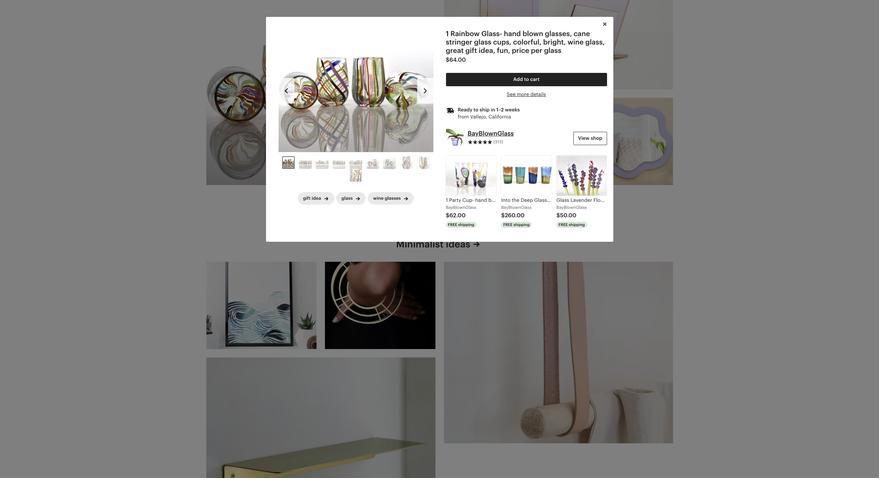 Task type: describe. For each thing, give the bounding box(es) containing it.
fläpps folding chair - sunrise (this link opens in a new tab or window) image
[[444, 0, 673, 89]]

stringer
[[446, 38, 473, 46]]

details
[[531, 91, 546, 97]]

bayblownglass for bayblownglass
[[468, 130, 514, 137]]

cloud wavy wall mirror, oval wavy mirror for nursery, asymmetrical decorative mirror (this link opens in a new tab or window) image
[[563, 98, 673, 185]]

64.00
[[450, 57, 466, 63]]

view shop
[[578, 135, 603, 141]]

1 rainbow glass- hand blown glasses, cane stringer glass cups, colorful, bright, wine glass, great gift idea, fun, price per glass link
[[446, 30, 605, 54]]

gift idea link
[[298, 192, 334, 205]]

(313)
[[494, 140, 503, 145]]

1
[[446, 30, 449, 38]]

wine glasses link
[[368, 192, 414, 205]]

62.00
[[450, 213, 466, 219]]

bayblownglass for bayblownglass $ 50.00
[[557, 205, 587, 210]]

wine inside 1 rainbow glass- hand blown glasses, cane stringer glass cups, colorful, bright, wine glass, great gift idea, fun, price per glass $ 64.00
[[568, 38, 584, 46]]

gift inside 1 rainbow glass- hand blown glasses, cane stringer glass cups, colorful, bright, wine glass, great gift idea, fun, price per glass $ 64.00
[[466, 47, 477, 54]]

glasses
[[534, 198, 552, 203]]

1 rainbow glass- hand blown glasses, cane stringer glass cups, colorful, bright, wine glass, great gift idea, fun, price per glass $ 64.00
[[446, 30, 605, 63]]

shipping for 50.00
[[569, 223, 585, 227]]

$ inside bayblownglass $ 62.00
[[446, 213, 450, 219]]

see
[[507, 91, 516, 97]]

0 horizontal spatial gift
[[303, 196, 311, 201]]

close image
[[603, 23, 607, 27]]

wine glasses
[[373, 196, 401, 201]]

bayblownglass link
[[468, 130, 514, 137]]

waves wall art, ocean art print, prints, watercolor print, poster, zen print, nautical decor, home wall decor, blue wall art, wall decor (this link opens in a new tab or window) image
[[206, 262, 317, 350]]

1–2
[[496, 107, 504, 113]]

in
[[491, 107, 495, 113]]

cups,
[[493, 38, 512, 46]]

vallejo,
[[470, 114, 487, 120]]

260.00
[[505, 213, 525, 219]]

ship
[[480, 107, 490, 113]]

the
[[512, 198, 520, 203]]

into the deep glasses - set of 4 image
[[501, 156, 552, 196]]

1 rainbow glass- hand blown glasses, cane stringer glass cups, colorful, bright, wine glass, great gift idea, fun, price per glass (this link opens in a new tab or window) image
[[206, 3, 435, 185]]

bright,
[[543, 38, 566, 46]]

into
[[501, 198, 511, 203]]

$ inside bayblownglass $ 50.00
[[557, 213, 560, 219]]

bayblownglass for bayblownglass $ 62.00
[[446, 205, 476, 210]]

shop
[[591, 135, 603, 141]]

free shipping for 260.00
[[503, 223, 530, 227]]

from
[[458, 114, 469, 120]]

glasses,
[[545, 30, 572, 38]]

bayblownglass $ 50.00
[[557, 205, 587, 219]]

check
[[392, 204, 406, 209]]

geometric pleasure, oversized geometric bracelet, modular chic bracelet. stacking bracelets.  delicate bracelet. stacking large bangles (this link opens in a new tab or window) image
[[325, 262, 435, 350]]

idea
[[312, 196, 321, 201]]

glass-
[[482, 30, 502, 38]]

to
[[474, 107, 479, 113]]

glass link
[[336, 192, 366, 205]]



Task type: vqa. For each thing, say whether or not it's contained in the screenshot.
the first anniversary scrapbook gift |  paper 1st anniversary gift | one year down forever to go image
no



Task type: locate. For each thing, give the bounding box(es) containing it.
glass up idea,
[[474, 38, 492, 46]]

free down 260.00
[[503, 223, 513, 227]]

free shipping for 50.00
[[559, 223, 585, 227]]

2 vertical spatial glass
[[342, 196, 353, 201]]

free shipping for 62.00
[[448, 223, 474, 227]]

gift down the stringer
[[466, 47, 477, 54]]

1 horizontal spatial gift
[[466, 47, 477, 54]]

0 vertical spatial glass
[[474, 38, 492, 46]]

1 vertical spatial wine
[[373, 196, 384, 201]]

brass shelf • the "right" shelf • floating wall shelf for kitchen, bath, or entryway (this link opens in a new tab or window) image
[[206, 358, 435, 479]]

rainbow
[[451, 30, 480, 38]]

cane
[[574, 30, 590, 38]]

gift left idea
[[303, 196, 311, 201]]

wine down cane
[[568, 38, 584, 46]]

2 free from the left
[[503, 223, 513, 227]]

of
[[566, 198, 571, 203]]

ready
[[458, 107, 473, 113]]

0 horizontal spatial free
[[448, 223, 457, 227]]

bayblownglass inside into the deep glasses - set of 4 bayblownglass $ 260.00
[[501, 205, 532, 210]]

1 shipping from the left
[[458, 223, 474, 227]]

$ down "set"
[[557, 213, 560, 219]]

bayblownglass
[[468, 130, 514, 137], [446, 205, 476, 210], [501, 205, 532, 210], [557, 205, 587, 210]]

bayblownglass up (313)
[[468, 130, 514, 137]]

view shop link
[[574, 132, 607, 145]]

3 shipping from the left
[[569, 223, 585, 227]]

gift
[[466, 47, 477, 54], [303, 196, 311, 201]]

ready to ship in 1–2 weeks from vallejo, california
[[458, 107, 520, 120]]

1 horizontal spatial shipping
[[514, 223, 530, 227]]

glass
[[474, 38, 492, 46], [544, 47, 562, 54], [342, 196, 353, 201]]

1 party cup- hand blown glass cup, cane, murrine, colorful, playful, set of glasses, wine glass, great gift idea, unique, price per glass image
[[446, 156, 496, 196]]

set
[[557, 198, 565, 203]]

leather ceiling straps hanging dowel holder clothing rack rod holder scandinavian decor window treatment curtain rod holder 3rd anniversary (this link opens in a new tab or window) image
[[444, 262, 673, 444]]

fun,
[[497, 47, 510, 54]]

free for 260.00
[[503, 223, 513, 227]]

free shipping down 50.00
[[559, 223, 585, 227]]

weeks
[[505, 107, 520, 113]]

1 horizontal spatial wine
[[568, 38, 584, 46]]

glass right idea
[[342, 196, 353, 201]]

0 vertical spatial wine
[[568, 38, 584, 46]]

2 horizontal spatial free
[[559, 223, 568, 227]]

glass inside "link"
[[342, 196, 353, 201]]

glass,
[[586, 38, 605, 46]]

price
[[512, 47, 529, 54]]

deep
[[521, 198, 533, 203]]

50.00
[[560, 213, 577, 219]]

hand
[[504, 30, 521, 38]]

great
[[446, 47, 464, 54]]

4
[[572, 198, 575, 203]]

free down 50.00
[[559, 223, 568, 227]]

bayblownglass up the 62.00
[[446, 205, 476, 210]]

view
[[578, 135, 590, 141]]

1 vertical spatial gift
[[303, 196, 311, 201]]

see more details
[[507, 91, 546, 97]]

check link
[[387, 200, 419, 213]]

$ inside into the deep glasses - set of 4 bayblownglass $ 260.00
[[501, 213, 505, 219]]

0 horizontal spatial free shipping
[[448, 223, 474, 227]]

3 free shipping from the left
[[559, 223, 585, 227]]

1 free from the left
[[448, 223, 457, 227]]

wine left 'glasses'
[[373, 196, 384, 201]]

shipping down the 62.00
[[458, 223, 474, 227]]

$ down great
[[446, 57, 450, 63]]

bayblownglass down 4
[[557, 205, 587, 210]]

2 horizontal spatial free shipping
[[559, 223, 585, 227]]

0 horizontal spatial wine
[[373, 196, 384, 201]]

see more details link
[[507, 91, 546, 97]]

free for 50.00
[[559, 223, 568, 227]]

california
[[489, 114, 511, 120]]

bayblownglass $ 62.00
[[446, 205, 476, 219]]

free shipping
[[448, 223, 474, 227], [503, 223, 530, 227], [559, 223, 585, 227]]

0 horizontal spatial shipping
[[458, 223, 474, 227]]

shipping for 260.00
[[514, 223, 530, 227]]

$ down into
[[501, 213, 505, 219]]

None submit
[[446, 73, 607, 86]]

-
[[554, 198, 555, 203]]

per
[[531, 47, 543, 54]]

more
[[517, 91, 529, 97]]

shipping down 50.00
[[569, 223, 585, 227]]

free shipping down the 62.00
[[448, 223, 474, 227]]

0 vertical spatial gift
[[466, 47, 477, 54]]

2 free shipping from the left
[[503, 223, 530, 227]]

wine
[[568, 38, 584, 46], [373, 196, 384, 201]]

2 shipping from the left
[[514, 223, 530, 227]]

1 vertical spatial glass
[[544, 47, 562, 54]]

2 horizontal spatial shipping
[[569, 223, 585, 227]]

$
[[446, 57, 450, 63], [446, 213, 450, 219], [501, 213, 505, 219], [557, 213, 560, 219]]

1 free shipping from the left
[[448, 223, 474, 227]]

1 horizontal spatial free
[[503, 223, 513, 227]]

bayblownglass image
[[446, 129, 464, 146]]

free down the 62.00
[[448, 223, 457, 227]]

free for 62.00
[[448, 223, 457, 227]]

bayblownglass down the the
[[501, 205, 532, 210]]

free
[[448, 223, 457, 227], [503, 223, 513, 227], [559, 223, 568, 227]]

glass down bright,
[[544, 47, 562, 54]]

free shipping down 260.00
[[503, 223, 530, 227]]

into the deep glasses - set of 4 bayblownglass $ 260.00
[[501, 198, 575, 219]]

idea,
[[479, 47, 495, 54]]

shipping down 260.00
[[514, 223, 530, 227]]

2 horizontal spatial glass
[[544, 47, 562, 54]]

glass lavender flower- whimsical wildflowers, forever flowers, purple, hand scuplted, free formed, great gift idea, price per flower image
[[557, 156, 607, 196]]

concrete candle holder unda | decorative candle holder | concrete wave | concrete candlestick holder | concrete decor | candlestick holder (this link opens in a new tab or window) image
[[444, 98, 554, 185]]

checkered link
[[451, 200, 492, 213]]

3 free from the left
[[559, 223, 568, 227]]

$ inside 1 rainbow glass- hand blown glasses, cane stringer glass cups, colorful, bright, wine glass, great gift idea, fun, price per glass $ 64.00
[[446, 57, 450, 63]]

shipping for 62.00
[[458, 223, 474, 227]]

glasses
[[385, 196, 401, 201]]

checkered
[[456, 204, 479, 209]]

blown
[[523, 30, 543, 38]]

1 horizontal spatial glass
[[474, 38, 492, 46]]

colorful,
[[513, 38, 542, 46]]

shipping
[[458, 223, 474, 227], [514, 223, 530, 227], [569, 223, 585, 227]]

0 horizontal spatial glass
[[342, 196, 353, 201]]

1 horizontal spatial free shipping
[[503, 223, 530, 227]]

gift idea
[[303, 196, 321, 201]]

group
[[279, 157, 433, 182]]

$ left checkered link
[[446, 213, 450, 219]]



